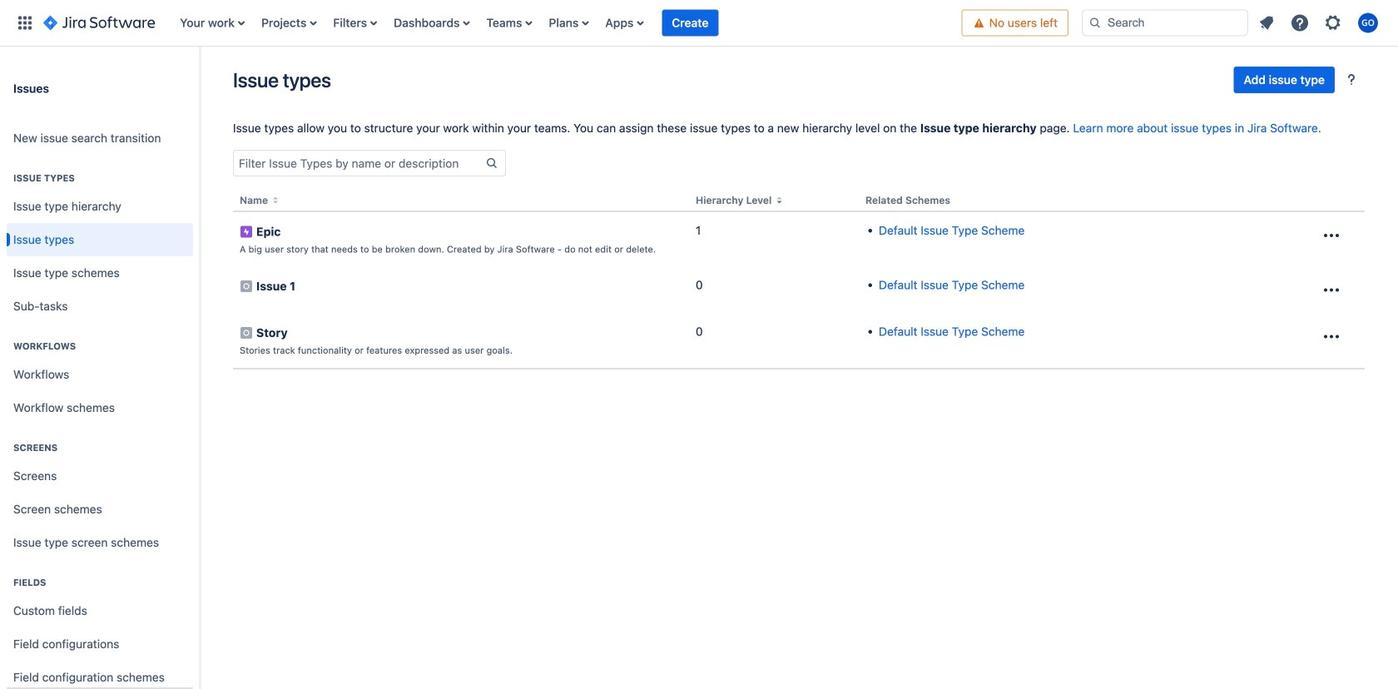 Task type: locate. For each thing, give the bounding box(es) containing it.
0 horizontal spatial list
[[172, 0, 962, 46]]

actions image
[[1322, 327, 1342, 347]]

group
[[1234, 67, 1366, 93]]

4 heading from the top
[[7, 576, 193, 590]]

heading
[[7, 172, 193, 185], [7, 340, 193, 353], [7, 441, 193, 455], [7, 576, 193, 590]]

1 heading from the top
[[7, 172, 193, 185]]

list item
[[662, 0, 719, 46]]

settings image
[[1324, 13, 1344, 33]]

0 vertical spatial actions image
[[1322, 226, 1342, 246]]

1 vertical spatial actions image
[[1322, 280, 1342, 300]]

list
[[172, 0, 962, 46], [1252, 8, 1389, 38]]

2 heading from the top
[[7, 340, 193, 353]]

search image
[[1089, 16, 1102, 30]]

help image
[[1291, 13, 1311, 33]]

actions image
[[1322, 226, 1342, 246], [1322, 280, 1342, 300]]

learn more image
[[1342, 70, 1362, 90]]

primary element
[[10, 0, 962, 46]]

1 actions image from the top
[[1322, 226, 1342, 246]]

heading for the "screens" group
[[7, 441, 193, 455]]

fields group
[[7, 560, 193, 689]]

heading for 'issue types' group on the left of page
[[7, 172, 193, 185]]

screens group
[[7, 425, 193, 565]]

banner
[[0, 0, 1399, 47]]

sidebar navigation image
[[182, 67, 218, 100]]

jira software image
[[43, 13, 155, 33], [43, 13, 155, 33]]

3 heading from the top
[[7, 441, 193, 455]]

heading for fields "group"
[[7, 576, 193, 590]]

appswitcher icon image
[[15, 13, 35, 33]]

None search field
[[1082, 10, 1249, 36]]



Task type: describe. For each thing, give the bounding box(es) containing it.
heading for workflows group
[[7, 340, 193, 353]]

issue types group
[[7, 155, 193, 328]]

Search field
[[1082, 10, 1249, 36]]

your profile and settings image
[[1359, 13, 1379, 33]]

2 actions image from the top
[[1322, 280, 1342, 300]]

workflows group
[[7, 323, 193, 430]]

notifications image
[[1257, 13, 1277, 33]]

1 horizontal spatial list
[[1252, 8, 1389, 38]]

Filter Issue Types by name or description text field
[[234, 152, 485, 175]]



Task type: vqa. For each thing, say whether or not it's contained in the screenshot.
Space Logo
no



